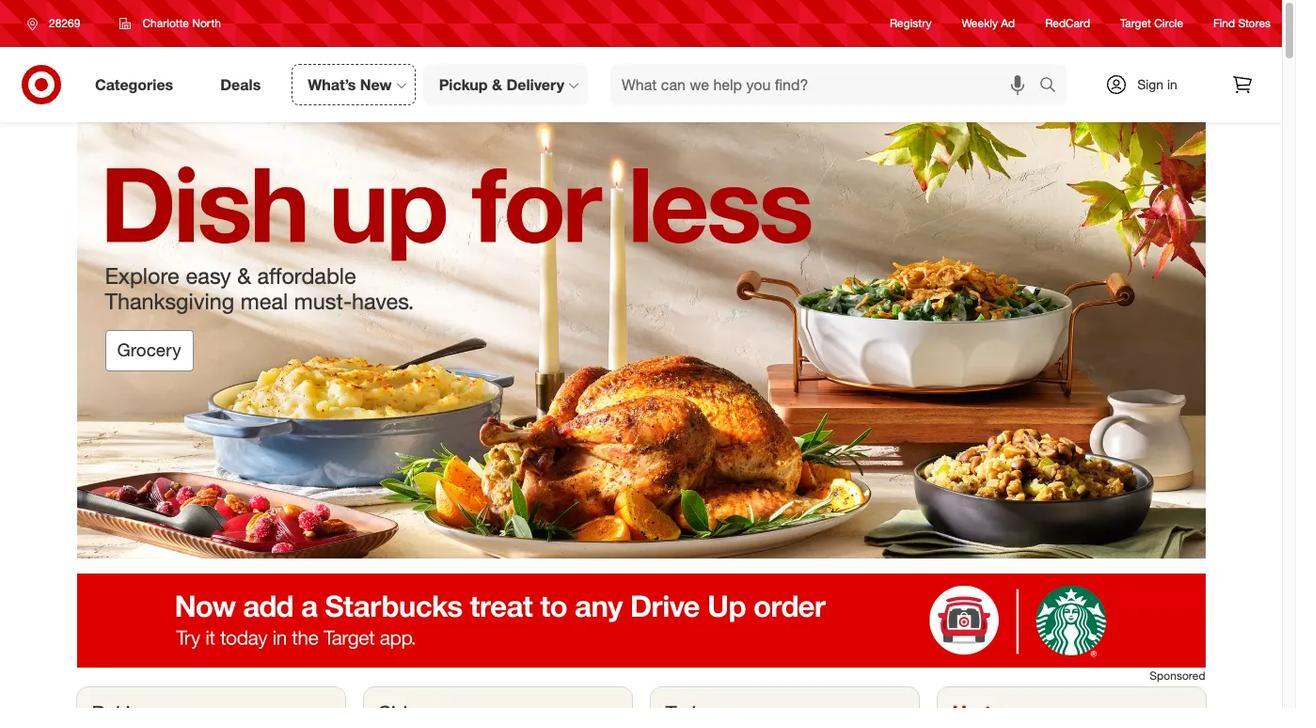 Task type: describe. For each thing, give the bounding box(es) containing it.
deals link
[[204, 64, 284, 105]]

weekly
[[962, 16, 998, 31]]

thanksgiving
[[105, 288, 234, 315]]

search button
[[1031, 64, 1077, 109]]

grocery button
[[105, 330, 193, 371]]

sign
[[1138, 76, 1164, 92]]

charlotte
[[142, 16, 189, 30]]

redcard
[[1046, 16, 1091, 31]]

find stores
[[1214, 16, 1271, 31]]

weekly ad
[[962, 16, 1015, 31]]

registry
[[890, 16, 932, 31]]

weekly ad link
[[962, 15, 1015, 32]]

sign in link
[[1090, 64, 1207, 105]]

categories
[[95, 75, 173, 94]]

must-
[[294, 288, 352, 315]]

target
[[1121, 16, 1152, 31]]

north
[[192, 16, 221, 30]]

explore
[[105, 262, 180, 290]]

redcard link
[[1046, 15, 1091, 32]]

delivery
[[507, 75, 565, 94]]

affordable
[[257, 262, 357, 290]]

what's new link
[[292, 64, 416, 105]]

charlotte north button
[[108, 7, 233, 40]]

in
[[1168, 76, 1178, 92]]

easy
[[186, 262, 231, 290]]

1 horizontal spatial &
[[492, 75, 502, 94]]

ad
[[1001, 16, 1015, 31]]

charlotte north
[[142, 16, 221, 30]]

28269 button
[[15, 7, 100, 40]]

advertisement region
[[77, 574, 1206, 668]]

target circle link
[[1121, 15, 1184, 32]]

circle
[[1155, 16, 1184, 31]]

meal
[[241, 288, 288, 315]]

sign in
[[1138, 76, 1178, 92]]

What can we help you find? suggestions appear below search field
[[611, 64, 1044, 105]]



Task type: locate. For each thing, give the bounding box(es) containing it.
new
[[360, 75, 392, 94]]

find
[[1214, 16, 1236, 31]]

& inside explore easy & affordable thanksgiving meal must-haves.
[[237, 262, 251, 290]]

&
[[492, 75, 502, 94], [237, 262, 251, 290]]

1 vertical spatial &
[[237, 262, 251, 290]]

pickup
[[439, 75, 488, 94]]

pickup & delivery link
[[423, 64, 588, 105]]

dish up for less image
[[77, 122, 1206, 559]]

0 horizontal spatial &
[[237, 262, 251, 290]]

target circle
[[1121, 16, 1184, 31]]

deals
[[220, 75, 261, 94]]

find stores link
[[1214, 15, 1271, 32]]

0 vertical spatial &
[[492, 75, 502, 94]]

what's
[[308, 75, 356, 94]]

pickup & delivery
[[439, 75, 565, 94]]

grocery
[[117, 340, 181, 361]]

what's new
[[308, 75, 392, 94]]

& right easy
[[237, 262, 251, 290]]

stores
[[1239, 16, 1271, 31]]

search
[[1031, 77, 1077, 96]]

explore easy & affordable thanksgiving meal must-haves.
[[105, 262, 414, 315]]

28269
[[49, 16, 80, 30]]

sponsored
[[1150, 669, 1206, 683]]

registry link
[[890, 15, 932, 32]]

categories link
[[79, 64, 197, 105]]

haves.
[[352, 288, 414, 315]]

& right "pickup"
[[492, 75, 502, 94]]



Task type: vqa. For each thing, say whether or not it's contained in the screenshot.
'28269'
yes



